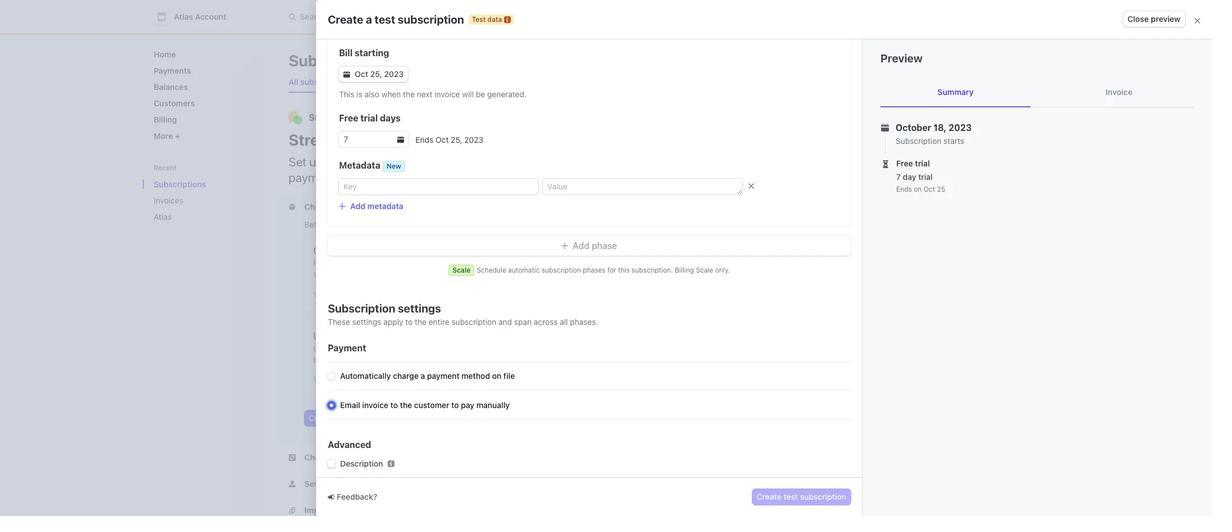 Task type: describe. For each thing, give the bounding box(es) containing it.
create pricing
[[309, 413, 362, 423]]

about
[[387, 220, 408, 229]]

1 vertical spatial subscriptions
[[309, 112, 370, 123]]

choose your pricing model button
[[289, 201, 410, 213]]

subscription inside subscription settings these settings apply to the entire subscription and span across all phases.
[[328, 302, 396, 315]]

subscription inside create test subscription button
[[800, 492, 847, 502]]

payment
[[427, 371, 460, 381]]

they
[[457, 344, 473, 353]]

to inside button
[[855, 266, 863, 276]]

payments up automate
[[816, 221, 851, 231]]

data
[[488, 15, 502, 23]]

quoting,
[[853, 235, 883, 245]]

on inside 'good-better-best provide a choice of escalating prices, based on tier of service.'
[[475, 258, 484, 268]]

streamline your billing workflows set up and manage your billing operations to capture more revenue and accept recurring payments globally.
[[289, 130, 758, 185]]

on inside billing starter 0.5% on recurring payments create subscriptions, offer trials or discounts, and effortlessly manage recurring billing.
[[836, 151, 845, 161]]

subscription settings these settings apply to the entire subscription and span across all phases.
[[328, 302, 599, 327]]

choice
[[349, 258, 373, 268]]

recent navigation links element
[[143, 163, 266, 226]]

0.5%
[[816, 151, 834, 161]]

and inside subscription settings these settings apply to the entire subscription and span across all phases.
[[499, 317, 512, 327]]

manually
[[477, 400, 510, 410]]

common
[[410, 220, 442, 229]]

a inside 'good-better-best provide a choice of escalating prices, based on tier of service.'
[[343, 258, 347, 268]]

invoices link
[[149, 191, 241, 210]]

oct inside button
[[355, 69, 368, 79]]

subscriptions inside recent element
[[154, 179, 206, 189]]

to inside subscription settings these settings apply to the entire subscription and span across all phases.
[[406, 317, 413, 327]]

method
[[462, 371, 490, 381]]

atlas account
[[174, 12, 227, 21]]

2023 for 18,
[[949, 123, 972, 133]]

automatically
[[340, 371, 391, 381]]

test data
[[590, 35, 622, 42]]

upgrade to scale
[[820, 266, 885, 276]]

starts
[[944, 136, 965, 146]]

0 horizontal spatial ends
[[416, 135, 434, 144]]

much
[[435, 344, 455, 353]]

this
[[618, 266, 630, 274]]

cycle.
[[337, 355, 358, 364]]

svg image for oct 25, 2023
[[344, 71, 350, 78]]

model inside dropdown button
[[384, 202, 408, 211]]

recognition.
[[898, 245, 941, 254]]

starter
[[852, 136, 878, 146]]

tier
[[486, 258, 498, 268]]

and left 'one-' in the right top of the page
[[920, 211, 934, 221]]

more
[[572, 155, 599, 169]]

more button
[[149, 127, 257, 145]]

a up starting
[[366, 13, 372, 26]]

and inside billing starter 0.5% on recurring payments create subscriptions, offer trials or discounts, and effortlessly manage recurring billing.
[[984, 165, 997, 175]]

1 horizontal spatial subscription.
[[632, 266, 673, 274]]

scale inside button
[[865, 266, 885, 276]]

1 docs from the top
[[334, 290, 352, 299]]

customer
[[414, 400, 450, 410]]

oct 25, 2023 button
[[339, 66, 408, 82]]

add for add phase
[[573, 241, 590, 251]]

bill
[[339, 48, 353, 58]]

1 horizontal spatial 2023
[[465, 135, 484, 144]]

set
[[289, 155, 307, 169]]

time
[[953, 211, 969, 221]]

billing scale 0.8% on recurring payments and one-time invoice payments automate quoting, subscription billing, invoicing, revenue recovery, and revenue recognition.
[[816, 196, 1023, 254]]

models.
[[506, 220, 535, 229]]

the inside seat based determine price by the number of people using a subscription.
[[615, 258, 627, 268]]

payments up 'recognition.'
[[883, 211, 918, 221]]

by
[[604, 258, 613, 268]]

this is also when the next invoice will be generated.
[[339, 89, 527, 99]]

test
[[590, 35, 605, 42]]

scale right prices,
[[453, 266, 471, 274]]

on inside "billing scale 0.8% on recurring payments and one-time invoice payments automate quoting, subscription billing, invoicing, revenue recovery, and revenue recognition."
[[837, 211, 846, 221]]

test data
[[472, 15, 502, 23]]

recent element
[[143, 175, 266, 226]]

test clocks link
[[363, 74, 415, 90]]

only.
[[716, 266, 730, 274]]

to inside streamline your billing workflows set up and manage your billing operations to capture more revenue and accept recurring payments globally.
[[515, 155, 526, 169]]

billing for billing
[[154, 115, 177, 124]]

use
[[475, 344, 488, 353]]

file
[[504, 371, 515, 381]]

capture
[[528, 155, 569, 169]]

when
[[382, 89, 401, 99]]

determine
[[544, 258, 581, 268]]

generated.
[[487, 89, 527, 99]]

apply
[[384, 317, 403, 327]]

search
[[300, 12, 326, 21]]

1 vertical spatial test
[[944, 56, 958, 65]]

recurring inside streamline your billing workflows set up and manage your billing operations to capture more revenue and accept recurring payments globally.
[[710, 155, 758, 169]]

0.8%
[[816, 211, 834, 221]]

workflows
[[456, 130, 532, 149]]

revenue inside streamline your billing workflows set up and manage your billing operations to capture more revenue and accept recurring payments globally.
[[602, 155, 645, 169]]

create test subscription link
[[901, 53, 1025, 69]]

all
[[289, 77, 298, 87]]

atlas account button
[[154, 9, 238, 25]]

18,
[[934, 123, 947, 133]]

close preview
[[1128, 14, 1181, 24]]

model.
[[571, 355, 595, 364]]

test clocks
[[368, 77, 410, 87]]

subscription inside subscription settings these settings apply to the entire subscription and span across all phases.
[[452, 317, 497, 327]]

ends inside free trial 7 day trial ends on oct 25
[[897, 185, 912, 193]]

close
[[1128, 14, 1150, 24]]

to left pay
[[452, 400, 459, 410]]

learn
[[367, 220, 385, 229]]

your inside dropdown button
[[336, 202, 353, 211]]

svg image for choose your pricing model
[[289, 204, 295, 210]]

payments inside billing starter 0.5% on recurring payments create subscriptions, offer trials or discounts, and effortlessly manage recurring billing.
[[883, 151, 918, 161]]

span
[[514, 317, 532, 327]]

account
[[195, 12, 227, 21]]

1 horizontal spatial invoice
[[435, 89, 460, 99]]

metadata
[[339, 160, 381, 170]]

your up key text field
[[395, 155, 418, 169]]

good-
[[313, 246, 340, 256]]

2 docs from the top
[[334, 375, 352, 385]]

the inside subscription settings these settings apply to the entire subscription and span across all phases.
[[415, 317, 427, 327]]

your down the days
[[372, 130, 404, 149]]

you
[[330, 220, 344, 229]]

1 of from the left
[[375, 258, 383, 268]]

subscriptions link
[[149, 175, 241, 193]]

for
[[608, 266, 617, 274]]

model inside other pricing model see products and prices guidance to help shape your pricing model.
[[601, 331, 627, 341]]

0 vertical spatial settings
[[398, 302, 441, 315]]

products
[[560, 344, 592, 353]]

to down 'charge'
[[391, 400, 398, 410]]

manage inside billing starter 0.5% on recurring payments create subscriptions, offer trials or discounts, and effortlessly manage recurring billing.
[[858, 175, 887, 184]]

all subscriptions
[[289, 77, 352, 87]]

svg image
[[366, 415, 373, 422]]

oct inside free trial 7 day trial ends on oct 25
[[924, 185, 936, 193]]

payments inside streamline your billing workflows set up and manage your billing operations to capture more revenue and accept recurring payments globally.
[[289, 170, 341, 185]]

operations
[[456, 155, 512, 169]]

recent
[[154, 164, 177, 172]]

2 view from the top
[[313, 375, 331, 385]]

charge
[[313, 344, 340, 353]]

phase
[[592, 241, 617, 251]]

Search search field
[[282, 6, 599, 27]]

add metadata button
[[339, 201, 404, 211]]

create inside billing starter 0.5% on recurring payments create subscriptions, offer trials or discounts, and effortlessly manage recurring billing.
[[816, 165, 840, 175]]

create test subscription inside button
[[757, 492, 847, 502]]

of inside seat based determine price by the number of people using a subscription.
[[659, 258, 666, 268]]

25
[[938, 185, 946, 193]]

usage
[[313, 331, 340, 341]]

2 horizontal spatial revenue
[[994, 235, 1023, 245]]

subscription inside october 18, 2023 subscription starts
[[896, 136, 942, 146]]

scale left only.
[[696, 266, 714, 274]]

clocks
[[386, 77, 410, 87]]

svg image for create test subscription
[[906, 57, 913, 64]]

pricing inside dropdown button
[[355, 202, 382, 211]]

charge
[[393, 371, 419, 381]]

be
[[476, 89, 485, 99]]

based down apply
[[382, 344, 404, 353]]



Task type: vqa. For each thing, say whether or not it's contained in the screenshot.
Regular Shipping
no



Task type: locate. For each thing, give the bounding box(es) containing it.
svg image for add phase
[[562, 243, 569, 249]]

free for free trial 7 day trial ends on oct 25
[[897, 159, 914, 168]]

1 vertical spatial trial
[[916, 159, 930, 168]]

0 horizontal spatial 2023
[[384, 69, 404, 79]]

the right by
[[615, 258, 627, 268]]

1 vertical spatial ends
[[897, 185, 912, 193]]

on down the day
[[914, 185, 922, 193]]

billing inside usage based charge customers based on how much they use in a billing cycle.
[[313, 355, 335, 364]]

pricing inside 'link'
[[336, 413, 362, 423]]

0 vertical spatial subscription
[[896, 136, 942, 146]]

2 horizontal spatial 2023
[[949, 123, 972, 133]]

1 horizontal spatial create test subscription
[[917, 56, 1007, 65]]

2 horizontal spatial test
[[944, 56, 958, 65]]

globally.
[[344, 170, 388, 185]]

1 vertical spatial atlas
[[154, 212, 172, 222]]

scale down effortlessly
[[840, 196, 861, 206]]

create inside button
[[757, 492, 782, 502]]

subscription inside create test subscription link
[[960, 56, 1007, 65]]

before
[[304, 220, 328, 229]]

billing
[[408, 130, 452, 149], [421, 155, 453, 169], [313, 355, 335, 364]]

across
[[534, 317, 558, 327]]

upgrade to scale button
[[816, 263, 890, 279]]

test up also
[[368, 77, 384, 87]]

ends down 'next'
[[416, 135, 434, 144]]

2 vertical spatial invoice
[[362, 400, 389, 410]]

0 vertical spatial trial
[[361, 113, 378, 123]]

add up start,
[[350, 201, 366, 211]]

1 vertical spatial test
[[368, 77, 384, 87]]

email
[[340, 400, 360, 410]]

1 horizontal spatial invoice
[[1106, 87, 1133, 97]]

subscription down october
[[896, 136, 942, 146]]

scale inside "billing scale 0.8% on recurring payments and one-time invoice payments automate quoting, subscription billing, invoicing, revenue recovery, and revenue recognition."
[[840, 196, 861, 206]]

1 vertical spatial invoice
[[340, 477, 367, 486]]

test for test clocks
[[368, 77, 384, 87]]

0 vertical spatial view docs
[[313, 290, 352, 299]]

billing inside core navigation links element
[[154, 115, 177, 124]]

subscription. down determine
[[544, 269, 591, 279]]

0 vertical spatial test
[[472, 15, 486, 23]]

invoice left the will
[[435, 89, 460, 99]]

1 horizontal spatial free
[[897, 159, 914, 168]]

test for test data
[[472, 15, 486, 23]]

billing left using
[[675, 266, 694, 274]]

number
[[629, 258, 657, 268]]

the left 'entire'
[[415, 317, 427, 327]]

0 horizontal spatial model
[[384, 202, 408, 211]]

1 vertical spatial settings
[[352, 317, 382, 327]]

oct down billing.
[[924, 185, 936, 193]]

1 view docs button from the top
[[307, 282, 366, 302]]

view
[[313, 290, 331, 299], [313, 375, 331, 385]]

based inside 'good-better-best provide a choice of escalating prices, based on tier of service.'
[[451, 258, 473, 268]]

0 horizontal spatial test
[[368, 77, 384, 87]]

schedule
[[477, 266, 507, 274]]

2023 for 25,
[[384, 69, 404, 79]]

recurring inside "billing scale 0.8% on recurring payments and one-time invoice payments automate quoting, subscription billing, invoicing, revenue recovery, and revenue recognition."
[[848, 211, 881, 221]]

best
[[369, 246, 388, 256]]

other pricing model see products and prices guidance to help shape your pricing model.
[[544, 331, 737, 364]]

1 horizontal spatial subscription
[[896, 136, 942, 146]]

and right the up
[[326, 155, 346, 169]]

oct 25, 2023
[[355, 69, 404, 79]]

view down 'charge'
[[313, 375, 331, 385]]

1 vertical spatial create test subscription
[[757, 492, 847, 502]]

billing.
[[925, 175, 948, 184]]

model up the prices at the bottom right
[[601, 331, 627, 341]]

home
[[154, 49, 176, 59]]

2 vertical spatial subscriptions
[[154, 179, 206, 189]]

advanced
[[328, 440, 371, 450]]

subscriptions down "this"
[[309, 112, 370, 123]]

oct up is
[[355, 69, 368, 79]]

add phase button
[[328, 236, 851, 256]]

to left help
[[670, 344, 677, 353]]

atlas for atlas account
[[174, 12, 193, 21]]

test inside button
[[784, 492, 798, 502]]

balances
[[154, 82, 188, 92]]

the left the customer at the bottom of page
[[400, 400, 412, 410]]

based inside seat based determine price by the number of people using a subscription.
[[565, 246, 591, 256]]

upgrade
[[820, 266, 853, 276]]

billing for billing scale 0.8% on recurring payments and one-time invoice payments automate quoting, subscription billing, invoicing, revenue recovery, and revenue recognition.
[[816, 196, 838, 206]]

2023 inside button
[[384, 69, 404, 79]]

of down best
[[375, 258, 383, 268]]

recurring
[[848, 151, 881, 161], [710, 155, 758, 169], [889, 175, 922, 184], [848, 211, 881, 221], [444, 220, 477, 229]]

effortlessly
[[816, 175, 856, 184]]

1 horizontal spatial revenue
[[867, 245, 896, 254]]

recovery,
[[816, 245, 849, 254]]

0 vertical spatial create test subscription
[[917, 56, 1007, 65]]

0 horizontal spatial settings
[[352, 317, 382, 327]]

0 horizontal spatial subscription
[[328, 302, 396, 315]]

tab list
[[284, 72, 1025, 93], [881, 78, 1195, 107]]

25, up also
[[370, 69, 382, 79]]

1 vertical spatial view docs button
[[307, 368, 366, 388]]

on left file
[[492, 371, 502, 381]]

1 horizontal spatial add
[[573, 241, 590, 251]]

of left people
[[659, 258, 666, 268]]

and inside other pricing model see products and prices guidance to help shape your pricing model.
[[594, 344, 608, 353]]

new
[[387, 162, 401, 170]]

manage inside streamline your billing workflows set up and manage your billing operations to capture more revenue and accept recurring payments globally.
[[349, 155, 392, 169]]

see
[[544, 344, 558, 353]]

1 vertical spatial 2023
[[949, 123, 972, 133]]

trial for 7
[[916, 159, 930, 168]]

billing up more
[[154, 115, 177, 124]]

0 horizontal spatial test
[[375, 13, 395, 26]]

on left how
[[406, 344, 416, 353]]

view docs button down service.
[[307, 282, 366, 302]]

your inside other pricing model see products and prices guidance to help shape your pricing model.
[[721, 344, 737, 353]]

atlas inside the atlas account button
[[174, 12, 193, 21]]

and up value text field
[[648, 155, 668, 169]]

1 horizontal spatial model
[[601, 331, 627, 341]]

0 vertical spatial view
[[313, 290, 331, 299]]

to right apply
[[406, 317, 413, 327]]

2 horizontal spatial of
[[659, 258, 666, 268]]

invoicing,
[[958, 235, 992, 245]]

subscriptions up subscriptions at the top left
[[289, 51, 391, 70]]

and right 'discounts,'
[[984, 165, 997, 175]]

payments down the up
[[289, 170, 341, 185]]

view docs down cycle.
[[313, 375, 352, 385]]

25,
[[370, 69, 382, 79], [451, 135, 462, 144]]

offer
[[895, 165, 913, 175]]

to left the capture at the left of the page
[[515, 155, 526, 169]]

october
[[896, 123, 932, 133]]

settings left apply
[[352, 317, 382, 327]]

0 vertical spatial manage
[[349, 155, 392, 169]]

0 horizontal spatial free
[[339, 113, 359, 123]]

svg image inside the oct 25, 2023 button
[[344, 71, 350, 78]]

1 horizontal spatial manage
[[858, 175, 887, 184]]

invoice for invoice memo
[[340, 477, 367, 486]]

1 vertical spatial docs
[[334, 375, 352, 385]]

revenue up upgrade to scale
[[867, 245, 896, 254]]

0 horizontal spatial invoice
[[362, 400, 389, 410]]

billing up key text field
[[421, 155, 453, 169]]

revenue right the invoicing, in the top of the page
[[994, 235, 1023, 245]]

svg image left "choose"
[[289, 204, 295, 210]]

revenue up value text field
[[602, 155, 645, 169]]

next
[[417, 89, 433, 99]]

1 horizontal spatial settings
[[398, 302, 441, 315]]

billing inside billing starter 0.5% on recurring payments create subscriptions, offer trials or discounts, and effortlessly manage recurring billing.
[[827, 136, 850, 146]]

2 horizontal spatial invoice
[[971, 211, 996, 221]]

2 horizontal spatial oct
[[924, 185, 936, 193]]

scale down quoting,
[[865, 266, 885, 276]]

svg image up "this"
[[344, 71, 350, 78]]

of
[[375, 258, 383, 268], [500, 258, 508, 268], [659, 258, 666, 268]]

docs down cycle.
[[334, 375, 352, 385]]

oct down 'this is also when the next invoice will be generated.'
[[436, 135, 449, 144]]

1 vertical spatial free
[[897, 159, 914, 168]]

1 vertical spatial add
[[573, 241, 590, 251]]

25, inside button
[[370, 69, 382, 79]]

billing for billing starter 0.5% on recurring payments create subscriptions, offer trials or discounts, and effortlessly manage recurring billing.
[[827, 136, 850, 146]]

of right tier
[[500, 258, 508, 268]]

your right shape
[[721, 344, 737, 353]]

and up upgrade to scale
[[851, 245, 865, 254]]

1 vertical spatial oct
[[436, 135, 449, 144]]

1 vertical spatial 25,
[[451, 135, 462, 144]]

on left tier
[[475, 258, 484, 268]]

invoice link
[[1045, 78, 1195, 107]]

a inside usage based charge customers based on how much they use in a billing cycle.
[[499, 344, 503, 353]]

shape
[[697, 344, 719, 353]]

a inside seat based determine price by the number of people using a subscription.
[[717, 258, 721, 268]]

a down better-
[[343, 258, 347, 268]]

2 vertical spatial 2023
[[465, 135, 484, 144]]

create pricing link
[[304, 410, 377, 426]]

2 view docs button from the top
[[307, 368, 366, 388]]

manage up globally.
[[349, 155, 392, 169]]

0 vertical spatial billing
[[408, 130, 452, 149]]

3 of from the left
[[659, 258, 666, 268]]

invoice up svg icon
[[362, 400, 389, 410]]

a right in
[[499, 344, 503, 353]]

all subscriptions link
[[284, 74, 357, 90]]

0 vertical spatial test
[[375, 13, 395, 26]]

2 vertical spatial oct
[[924, 185, 936, 193]]

svg image inside add phase "button"
[[562, 243, 569, 249]]

free inside free trial 7 day trial ends on oct 25
[[897, 159, 914, 168]]

and left the prices at the bottom right
[[594, 344, 608, 353]]

billing inside "billing scale 0.8% on recurring payments and one-time invoice payments automate quoting, subscription billing, invoicing, revenue recovery, and revenue recognition."
[[816, 196, 838, 206]]

and left span
[[499, 317, 512, 327]]

on right 0.5%
[[836, 151, 845, 161]]

add inside "button"
[[573, 241, 590, 251]]

subscription. inside seat based determine price by the number of people using a subscription.
[[544, 269, 591, 279]]

invoice inside "billing scale 0.8% on recurring payments and one-time invoice payments automate quoting, subscription billing, invoicing, revenue recovery, and revenue recognition."
[[971, 211, 996, 221]]

2 vertical spatial billing
[[313, 355, 335, 364]]

0 horizontal spatial manage
[[349, 155, 392, 169]]

better-
[[340, 246, 369, 256]]

create inside 'link'
[[309, 413, 334, 423]]

2 view docs from the top
[[313, 375, 352, 385]]

1 horizontal spatial oct
[[436, 135, 449, 144]]

add metadata
[[350, 201, 404, 211]]

0 vertical spatial 25,
[[370, 69, 382, 79]]

Key text field
[[339, 179, 539, 195]]

billing,
[[932, 235, 956, 245]]

0 vertical spatial 2023
[[384, 69, 404, 79]]

october 18, 2023 subscription starts
[[896, 123, 972, 146]]

prices,
[[424, 258, 449, 268]]

billing down 'charge'
[[313, 355, 335, 364]]

on inside free trial 7 day trial ends on oct 25
[[914, 185, 922, 193]]

to right upgrade
[[855, 266, 863, 276]]

0 horizontal spatial add
[[350, 201, 366, 211]]

the left 'next'
[[403, 89, 415, 99]]

create test subscription
[[917, 56, 1007, 65], [757, 492, 847, 502]]

svg image inside choose your pricing model dropdown button
[[289, 204, 295, 210]]

data
[[607, 35, 622, 42]]

0 horizontal spatial oct
[[355, 69, 368, 79]]

2 vertical spatial test
[[784, 492, 798, 502]]

billing down 'this is also when the next invoice will be generated.'
[[408, 130, 452, 149]]

1 horizontal spatial 25,
[[451, 135, 462, 144]]

7
[[897, 172, 901, 182]]

also
[[365, 89, 380, 99]]

view docs button down cycle.
[[307, 368, 366, 388]]

1 vertical spatial model
[[601, 331, 627, 341]]

svg image up determine
[[562, 243, 569, 249]]

0 vertical spatial add
[[350, 201, 366, 211]]

view down service.
[[313, 290, 331, 299]]

start,
[[346, 220, 365, 229]]

Value text field
[[543, 179, 743, 195]]

svg image inside create test subscription link
[[906, 57, 913, 64]]

add up price
[[573, 241, 590, 251]]

0 horizontal spatial revenue
[[602, 155, 645, 169]]

subscription up these
[[328, 302, 396, 315]]

automatically charge a payment method on file
[[340, 371, 515, 381]]

test left data
[[472, 15, 486, 23]]

model
[[384, 202, 408, 211], [601, 331, 627, 341]]

0 vertical spatial docs
[[334, 290, 352, 299]]

based up price
[[565, 246, 591, 256]]

day
[[903, 172, 917, 182]]

create test subscription button
[[753, 489, 851, 505]]

view docs button for usage
[[307, 368, 366, 388]]

free up the day
[[897, 159, 914, 168]]

25, up the operations
[[451, 135, 462, 144]]

billing up 0.5%
[[827, 136, 850, 146]]

days
[[380, 113, 401, 123]]

svg image right export
[[906, 57, 913, 64]]

subscription. right the this
[[632, 266, 673, 274]]

0 horizontal spatial of
[[375, 258, 383, 268]]

invoice for invoice
[[1106, 87, 1133, 97]]

manage left 7
[[858, 175, 887, 184]]

0 horizontal spatial invoice
[[340, 477, 367, 486]]

0 horizontal spatial atlas
[[154, 212, 172, 222]]

0 vertical spatial subscriptions
[[289, 51, 391, 70]]

scale
[[840, 196, 861, 206], [453, 266, 471, 274], [696, 266, 714, 274], [865, 266, 885, 276]]

this
[[339, 89, 355, 99]]

bill  starting
[[339, 48, 389, 58]]

free for free trial days
[[339, 113, 359, 123]]

automatic
[[508, 266, 540, 274]]

invoice right time
[[971, 211, 996, 221]]

invoice memo
[[340, 477, 392, 486]]

your up you
[[336, 202, 353, 211]]

usage based charge customers based on how much they use in a billing cycle.
[[313, 331, 503, 364]]

1 vertical spatial invoice
[[971, 211, 996, 221]]

a right 'charge'
[[421, 371, 425, 381]]

based right prices,
[[451, 258, 473, 268]]

atlas down invoices
[[154, 212, 172, 222]]

0 horizontal spatial subscription.
[[544, 269, 591, 279]]

add for add metadata
[[350, 201, 366, 211]]

0 vertical spatial oct
[[355, 69, 368, 79]]

model up about
[[384, 202, 408, 211]]

core navigation links element
[[149, 45, 257, 145]]

payment
[[328, 343, 366, 353]]

on inside usage based charge customers based on how much they use in a billing cycle.
[[406, 344, 416, 353]]

1 vertical spatial view
[[313, 375, 331, 385]]

email invoice to the customer to pay manually
[[340, 400, 510, 410]]

tab list containing summary
[[881, 78, 1195, 107]]

subscription
[[896, 136, 942, 146], [328, 302, 396, 315]]

0 vertical spatial view docs button
[[307, 282, 366, 302]]

0 vertical spatial atlas
[[174, 12, 193, 21]]

free down "this"
[[339, 113, 359, 123]]

subscription inside "billing scale 0.8% on recurring payments and one-time invoice payments automate quoting, subscription billing, invoicing, revenue recovery, and revenue recognition."
[[885, 235, 930, 245]]

to inside other pricing model see products and prices guidance to help shape your pricing model.
[[670, 344, 677, 353]]

0 vertical spatial invoice
[[435, 89, 460, 99]]

1 vertical spatial subscription
[[328, 302, 396, 315]]

home link
[[149, 45, 257, 64]]

atlas for atlas
[[154, 212, 172, 222]]

1 horizontal spatial ends
[[897, 185, 912, 193]]

summary link
[[881, 78, 1031, 107]]

1 horizontal spatial test
[[472, 15, 486, 23]]

subscription
[[398, 13, 464, 26], [960, 56, 1007, 65], [885, 235, 930, 245], [542, 266, 581, 274], [452, 317, 497, 327], [800, 492, 847, 502]]

view docs
[[313, 290, 352, 299], [313, 375, 352, 385]]

the
[[403, 89, 415, 99], [615, 258, 627, 268], [415, 317, 427, 327], [400, 400, 412, 410]]

2023 inside october 18, 2023 subscription starts
[[949, 123, 972, 133]]

2 vertical spatial trial
[[919, 172, 933, 182]]

trial for days
[[361, 113, 378, 123]]

2023
[[384, 69, 404, 79], [949, 123, 972, 133], [465, 135, 484, 144]]

ends
[[416, 135, 434, 144], [897, 185, 912, 193]]

1 view from the top
[[313, 290, 331, 299]]

view docs button for good-
[[307, 282, 366, 302]]

metadata
[[368, 201, 404, 211]]

1 view docs from the top
[[313, 290, 352, 299]]

on
[[836, 151, 845, 161], [914, 185, 922, 193], [837, 211, 846, 221], [475, 258, 484, 268], [406, 344, 416, 353], [492, 371, 502, 381]]

using
[[695, 258, 715, 268]]

schedule automatic subscription phases for this subscription. billing scale only.
[[477, 266, 730, 274]]

0 vertical spatial free
[[339, 113, 359, 123]]

tab list containing all subscriptions
[[284, 72, 1025, 93]]

a right using
[[717, 258, 721, 268]]

choose
[[304, 202, 334, 211]]

0 vertical spatial invoice
[[1106, 87, 1133, 97]]

svg image
[[906, 57, 913, 64], [344, 71, 350, 78], [289, 204, 295, 210], [562, 243, 569, 249]]

payments
[[883, 151, 918, 161], [289, 170, 341, 185], [883, 211, 918, 221], [816, 221, 851, 231]]

0 horizontal spatial create test subscription
[[757, 492, 847, 502]]

1 horizontal spatial test
[[784, 492, 798, 502]]

docs down service.
[[334, 290, 352, 299]]

view docs down service.
[[313, 290, 352, 299]]

atlas inside the 'atlas' link
[[154, 212, 172, 222]]

based up customers
[[342, 331, 368, 341]]

billing
[[154, 115, 177, 124], [827, 136, 850, 146], [816, 196, 838, 206], [675, 266, 694, 274]]

subscriptions up invoices
[[154, 179, 206, 189]]

None number field
[[339, 132, 393, 147]]

1 vertical spatial billing
[[421, 155, 453, 169]]

1 vertical spatial view docs
[[313, 375, 352, 385]]

1 horizontal spatial of
[[500, 258, 508, 268]]

add
[[350, 201, 366, 211], [573, 241, 590, 251]]

0 vertical spatial model
[[384, 202, 408, 211]]

settings up 'entire'
[[398, 302, 441, 315]]

atlas left the account at the top left of page
[[174, 12, 193, 21]]

payments up offer on the right top of page
[[883, 151, 918, 161]]

1 horizontal spatial atlas
[[174, 12, 193, 21]]

payments link
[[149, 61, 257, 80]]

all
[[560, 317, 568, 327]]

preview
[[1152, 14, 1181, 24]]

0 horizontal spatial 25,
[[370, 69, 382, 79]]

0 vertical spatial ends
[[416, 135, 434, 144]]

entire
[[429, 317, 450, 327]]

on right 0.8%
[[837, 211, 846, 221]]

2 of from the left
[[500, 258, 508, 268]]

1 vertical spatial manage
[[858, 175, 887, 184]]

billing up 0.8%
[[816, 196, 838, 206]]

ends down the day
[[897, 185, 912, 193]]

balances link
[[149, 78, 257, 96]]



